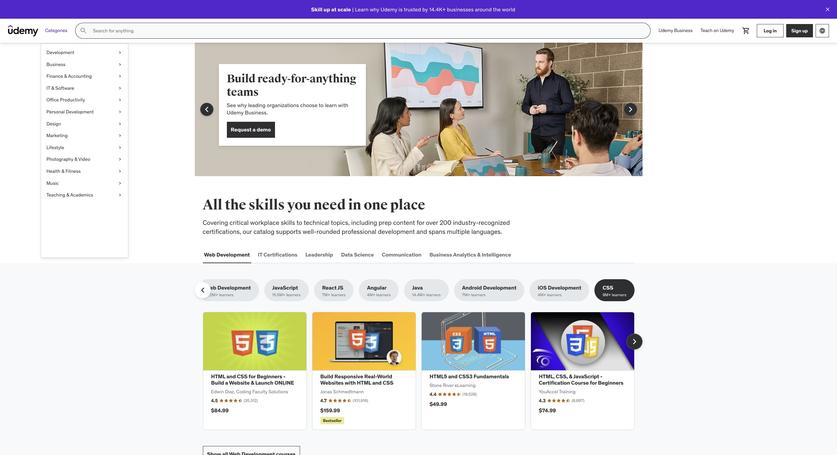 Task type: vqa. For each thing, say whether or not it's contained in the screenshot.
Section 5: Podcast Hosting section
no



Task type: locate. For each thing, give the bounding box(es) containing it.
next image
[[629, 337, 640, 348]]

build
[[227, 72, 256, 86], [320, 374, 333, 380], [211, 380, 224, 387]]

1 vertical spatial javascript
[[574, 374, 599, 380]]

1 4m+ from the left
[[367, 293, 375, 298]]

1 horizontal spatial html
[[357, 380, 371, 387]]

5 xsmall image from the top
[[117, 168, 123, 175]]

3 learners from the left
[[331, 293, 346, 298]]

in right log
[[773, 28, 777, 34]]

2 learners from the left
[[286, 293, 301, 298]]

javascript inside html, css, & javascript - certification course for beginners
[[574, 374, 599, 380]]

0 horizontal spatial -
[[283, 374, 286, 380]]

0 vertical spatial skills
[[249, 197, 285, 214]]

1 xsmall image from the top
[[117, 85, 123, 92]]

xsmall image inside finance & accounting link
[[117, 73, 123, 80]]

1 vertical spatial why
[[237, 102, 247, 109]]

skill up at scale | learn why udemy is trusted by 14.4k+ businesses around the world
[[311, 6, 515, 13]]

1 horizontal spatial 4m+
[[538, 293, 546, 298]]

and inside covering critical workplace skills to technical topics, including prep content for over 200 industry-recognized certifications, our catalog supports well-rounded professional development and spans multiple languages.
[[417, 228, 427, 236]]

up left at
[[324, 6, 330, 13]]

0 horizontal spatial it
[[46, 85, 50, 91]]

scale
[[338, 6, 351, 13]]

1 horizontal spatial -
[[601, 374, 603, 380]]

2 horizontal spatial build
[[320, 374, 333, 380]]

skills up workplace
[[249, 197, 285, 214]]

0 horizontal spatial to
[[297, 219, 302, 227]]

0 vertical spatial previous image
[[201, 104, 212, 115]]

0 horizontal spatial css
[[237, 374, 248, 380]]

0 horizontal spatial the
[[225, 197, 246, 214]]

1 vertical spatial business
[[46, 61, 65, 67]]

udemy business
[[659, 27, 693, 33]]

- inside html, css, & javascript - certification course for beginners
[[601, 374, 603, 380]]

one
[[364, 197, 388, 214]]

udemy inside build ready-for-anything teams see why leading organizations choose to learn with udemy business.
[[227, 109, 244, 116]]

development down certifications,
[[217, 252, 250, 258]]

development inside button
[[217, 252, 250, 258]]

4 xsmall image from the top
[[117, 157, 123, 163]]

0 horizontal spatial build
[[211, 380, 224, 387]]

css3
[[459, 374, 473, 380]]

0 vertical spatial javascript
[[272, 285, 298, 292]]

design link
[[41, 118, 128, 130]]

analytics
[[453, 252, 476, 258]]

beginners right course
[[598, 380, 624, 387]]

build inside build ready-for-anything teams see why leading organizations choose to learn with udemy business.
[[227, 72, 256, 86]]

academics
[[70, 192, 93, 198]]

1 xsmall image from the top
[[117, 49, 123, 56]]

xsmall image inside photography & video link
[[117, 157, 123, 163]]

up inside sign up link
[[803, 28, 808, 34]]

web development button
[[203, 247, 251, 263]]

1 vertical spatial up
[[803, 28, 808, 34]]

javascript
[[272, 285, 298, 292], [574, 374, 599, 380]]

for right course
[[590, 380, 597, 387]]

12.2m+
[[205, 293, 218, 298]]

learners
[[219, 293, 234, 298], [286, 293, 301, 298], [331, 293, 346, 298], [376, 293, 391, 298], [426, 293, 441, 298], [471, 293, 486, 298], [547, 293, 562, 298], [612, 293, 627, 298]]

1 horizontal spatial build
[[227, 72, 256, 86]]

0 horizontal spatial javascript
[[272, 285, 298, 292]]

development for ios development 4m+ learners
[[548, 285, 581, 292]]

learners inside android development 7m+ learners
[[471, 293, 486, 298]]

businesses
[[447, 6, 474, 13]]

carousel element
[[195, 43, 643, 177], [203, 313, 643, 431]]

it for it & software
[[46, 85, 50, 91]]

0 vertical spatial the
[[493, 6, 501, 13]]

for inside covering critical workplace skills to technical topics, including prep content for over 200 industry-recognized certifications, our catalog supports well-rounded professional development and spans multiple languages.
[[417, 219, 425, 227]]

7m+ inside "react js 7m+ learners"
[[322, 293, 330, 298]]

0 vertical spatial why
[[370, 6, 379, 13]]

previous image
[[201, 104, 212, 115], [197, 286, 208, 296]]

for inside the "html and css for beginners - build a website & launch online"
[[249, 374, 256, 380]]

1 - from the left
[[283, 374, 286, 380]]

business left teach
[[674, 27, 693, 33]]

web down certifications,
[[204, 252, 215, 258]]

html inside the "html and css for beginners - build a website & launch online"
[[211, 374, 225, 380]]

1 vertical spatial the
[[225, 197, 246, 214]]

teach on udemy
[[701, 27, 734, 33]]

xsmall image for business
[[117, 61, 123, 68]]

it certifications button
[[257, 247, 299, 263]]

7m+ for android development
[[462, 293, 470, 298]]

& right analytics
[[477, 252, 481, 258]]

javascript right css,
[[574, 374, 599, 380]]

1 horizontal spatial 7m+
[[462, 293, 470, 298]]

5 learners from the left
[[426, 293, 441, 298]]

skill
[[311, 6, 323, 13]]

organizations
[[267, 102, 299, 109]]

& right css,
[[569, 374, 573, 380]]

xsmall image for personal development
[[117, 109, 123, 116]]

0 horizontal spatial business
[[46, 61, 65, 67]]

log in
[[764, 28, 777, 34]]

1 learners from the left
[[219, 293, 234, 298]]

communication button
[[381, 247, 423, 263]]

web up 12.2m+
[[205, 285, 216, 292]]

real-
[[364, 374, 377, 380]]

web
[[204, 252, 215, 258], [205, 285, 216, 292]]

carousel element containing build ready-for-anything teams
[[195, 43, 643, 177]]

by
[[422, 6, 428, 13]]

html left world
[[357, 380, 371, 387]]

0 horizontal spatial why
[[237, 102, 247, 109]]

4m+ down angular
[[367, 293, 375, 298]]

2 xsmall image from the top
[[117, 97, 123, 104]]

business up finance
[[46, 61, 65, 67]]

7m+ down react
[[322, 293, 330, 298]]

you
[[287, 197, 311, 214]]

with right websites on the bottom left of the page
[[345, 380, 356, 387]]

sign up link
[[787, 24, 813, 37]]

leadership
[[306, 252, 333, 258]]

1 horizontal spatial beginners
[[598, 380, 624, 387]]

marketing link
[[41, 130, 128, 142]]

music
[[46, 180, 59, 186]]

css up '9m+' at the right
[[603, 285, 614, 292]]

to left learn
[[319, 102, 324, 109]]

1 vertical spatial skills
[[281, 219, 295, 227]]

in up including
[[348, 197, 361, 214]]

choose
[[300, 102, 318, 109]]

the
[[493, 6, 501, 13], [225, 197, 246, 214]]

css 9m+ learners
[[603, 285, 627, 298]]

7m+ inside android development 7m+ learners
[[462, 293, 470, 298]]

0 vertical spatial web
[[204, 252, 215, 258]]

2 4m+ from the left
[[538, 293, 546, 298]]

1 vertical spatial in
[[348, 197, 361, 214]]

development link
[[41, 47, 128, 59]]

3 xsmall image from the top
[[117, 73, 123, 80]]

1 vertical spatial carousel element
[[203, 313, 643, 431]]

0 horizontal spatial for
[[249, 374, 256, 380]]

- right course
[[601, 374, 603, 380]]

1 vertical spatial previous image
[[197, 286, 208, 296]]

personal development
[[46, 109, 94, 115]]

it up 'office'
[[46, 85, 50, 91]]

xsmall image inside lifestyle link
[[117, 145, 123, 151]]

2 7m+ from the left
[[462, 293, 470, 298]]

& right health at the left of the page
[[61, 168, 64, 174]]

build for websites
[[320, 374, 333, 380]]

web inside web development 12.2m+ learners
[[205, 285, 216, 292]]

xsmall image inside development link
[[117, 49, 123, 56]]

xsmall image inside the teaching & academics link
[[117, 192, 123, 199]]

1 horizontal spatial css
[[383, 380, 394, 387]]

html left the website
[[211, 374, 225, 380]]

the left world
[[493, 6, 501, 13]]

development right android
[[483, 285, 517, 292]]

6 xsmall image from the top
[[117, 180, 123, 187]]

beginners inside the "html and css for beginners - build a website & launch online"
[[257, 374, 282, 380]]

html
[[211, 374, 225, 380], [357, 380, 371, 387]]

responsive
[[335, 374, 363, 380]]

1 horizontal spatial in
[[773, 28, 777, 34]]

& left video
[[74, 157, 77, 163]]

0 horizontal spatial a
[[225, 380, 228, 387]]

finance & accounting
[[46, 73, 92, 79]]

1 vertical spatial web
[[205, 285, 216, 292]]

a left the website
[[225, 380, 228, 387]]

0 vertical spatial to
[[319, 102, 324, 109]]

a left "demo"
[[253, 126, 256, 133]]

development inside android development 7m+ learners
[[483, 285, 517, 292]]

1 horizontal spatial up
[[803, 28, 808, 34]]

android
[[462, 285, 482, 292]]

xsmall image inside 'business' 'link'
[[117, 61, 123, 68]]

0 horizontal spatial in
[[348, 197, 361, 214]]

xsmall image inside personal development link
[[117, 109, 123, 116]]

1 horizontal spatial for
[[417, 219, 425, 227]]

html5 and css3 fundamentals link
[[430, 374, 509, 380]]

covering critical workplace skills to technical topics, including prep content for over 200 industry-recognized certifications, our catalog supports well-rounded professional development and spans multiple languages.
[[203, 219, 510, 236]]

0 vertical spatial up
[[324, 6, 330, 13]]

build ready-for-anything teams see why leading organizations choose to learn with udemy business.
[[227, 72, 357, 116]]

1 7m+ from the left
[[322, 293, 330, 298]]

learners inside ios development 4m+ learners
[[547, 293, 562, 298]]

0 vertical spatial it
[[46, 85, 50, 91]]

with right learn
[[338, 102, 348, 109]]

choose a language image
[[819, 27, 826, 34]]

development inside ios development 4m+ learners
[[548, 285, 581, 292]]

up right sign
[[803, 28, 808, 34]]

& inside the "html and css for beginners - build a website & launch online"
[[251, 380, 254, 387]]

build up see
[[227, 72, 256, 86]]

8 learners from the left
[[612, 293, 627, 298]]

office
[[46, 97, 59, 103]]

rounded
[[317, 228, 340, 236]]

shopping cart with 0 items image
[[742, 27, 751, 35]]

web inside button
[[204, 252, 215, 258]]

business inside button
[[430, 252, 452, 258]]

2 - from the left
[[601, 374, 603, 380]]

skills up supports at the left
[[281, 219, 295, 227]]

why
[[370, 6, 379, 13], [237, 102, 247, 109]]

& left launch
[[251, 380, 254, 387]]

xsmall image inside health & fitness link
[[117, 168, 123, 175]]

to inside build ready-for-anything teams see why leading organizations choose to learn with udemy business.
[[319, 102, 324, 109]]

4 xsmall image from the top
[[117, 109, 123, 116]]

0 vertical spatial in
[[773, 28, 777, 34]]

css left launch
[[237, 374, 248, 380]]

- inside the "html and css for beginners - build a website & launch online"
[[283, 374, 286, 380]]

4 learners from the left
[[376, 293, 391, 298]]

fundamentals
[[474, 374, 509, 380]]

0 vertical spatial business
[[674, 27, 693, 33]]

photography
[[46, 157, 73, 163]]

previous image inside topic filters element
[[197, 286, 208, 296]]

a
[[253, 126, 256, 133], [225, 380, 228, 387]]

0 vertical spatial with
[[338, 102, 348, 109]]

html, css, & javascript - certification course for beginners
[[539, 374, 624, 387]]

14.4k+
[[429, 6, 446, 13]]

xsmall image inside it & software link
[[117, 85, 123, 92]]

0 horizontal spatial 7m+
[[322, 293, 330, 298]]

2 xsmall image from the top
[[117, 61, 123, 68]]

close image
[[825, 6, 831, 13]]

development right ios
[[548, 285, 581, 292]]

development for web development
[[217, 252, 250, 258]]

prep
[[379, 219, 392, 227]]

-
[[283, 374, 286, 380], [601, 374, 603, 380]]

covering
[[203, 219, 228, 227]]

lifestyle link
[[41, 142, 128, 154]]

& inside html, css, & javascript - certification course for beginners
[[569, 374, 573, 380]]

to
[[319, 102, 324, 109], [297, 219, 302, 227]]

0 vertical spatial carousel element
[[195, 43, 643, 177]]

build for teams
[[227, 72, 256, 86]]

css inside the 'build responsive real-world websites with html and css'
[[383, 380, 394, 387]]

the up critical
[[225, 197, 246, 214]]

build inside the 'build responsive real-world websites with html and css'
[[320, 374, 333, 380]]

web development
[[204, 252, 250, 258]]

1 vertical spatial a
[[225, 380, 228, 387]]

productivity
[[60, 97, 85, 103]]

build left the website
[[211, 380, 224, 387]]

submit search image
[[80, 27, 88, 35]]

angular
[[367, 285, 387, 292]]

css right real-
[[383, 380, 394, 387]]

3 xsmall image from the top
[[117, 133, 123, 139]]

5 xsmall image from the top
[[117, 121, 123, 127]]

xsmall image
[[117, 85, 123, 92], [117, 97, 123, 104], [117, 133, 123, 139], [117, 157, 123, 163], [117, 168, 123, 175], [117, 180, 123, 187]]

build responsive real-world websites with html and css link
[[320, 374, 394, 387]]

build left responsive
[[320, 374, 333, 380]]

for left over
[[417, 219, 425, 227]]

1 horizontal spatial why
[[370, 6, 379, 13]]

development up 12.2m+
[[218, 285, 251, 292]]

marketing
[[46, 133, 68, 139]]

9m+
[[603, 293, 611, 298]]

1 horizontal spatial a
[[253, 126, 256, 133]]

1 vertical spatial to
[[297, 219, 302, 227]]

office productivity
[[46, 97, 85, 103]]

why right learn
[[370, 6, 379, 13]]

0 vertical spatial a
[[253, 126, 256, 133]]

it left certifications
[[258, 252, 262, 258]]

6 learners from the left
[[471, 293, 486, 298]]

1 horizontal spatial javascript
[[574, 374, 599, 380]]

2 vertical spatial business
[[430, 252, 452, 258]]

1 horizontal spatial business
[[430, 252, 452, 258]]

business inside 'link'
[[46, 61, 65, 67]]

development for personal development
[[66, 109, 94, 115]]

previous image for carousel element containing build ready-for-anything teams
[[201, 104, 212, 115]]

css
[[603, 285, 614, 292], [237, 374, 248, 380], [383, 380, 394, 387]]

development inside web development 12.2m+ learners
[[218, 285, 251, 292]]

1 horizontal spatial it
[[258, 252, 262, 258]]

1 horizontal spatial the
[[493, 6, 501, 13]]

xsmall image inside design link
[[117, 121, 123, 127]]

4m+ inside ios development 4m+ learners
[[538, 293, 546, 298]]

7 learners from the left
[[547, 293, 562, 298]]

1 horizontal spatial to
[[319, 102, 324, 109]]

4m+
[[367, 293, 375, 298], [538, 293, 546, 298]]

supports
[[276, 228, 301, 236]]

0 horizontal spatial 4m+
[[367, 293, 375, 298]]

development down office productivity link
[[66, 109, 94, 115]]

0 horizontal spatial html
[[211, 374, 225, 380]]

beginners right the website
[[257, 374, 282, 380]]

why inside build ready-for-anything teams see why leading organizations choose to learn with udemy business.
[[237, 102, 247, 109]]

for left online
[[249, 374, 256, 380]]

log in link
[[757, 24, 784, 37]]

topic filters element
[[195, 280, 635, 302]]

0 horizontal spatial up
[[324, 6, 330, 13]]

2 horizontal spatial css
[[603, 285, 614, 292]]

xsmall image
[[117, 49, 123, 56], [117, 61, 123, 68], [117, 73, 123, 80], [117, 109, 123, 116], [117, 121, 123, 127], [117, 145, 123, 151], [117, 192, 123, 199]]

0 horizontal spatial beginners
[[257, 374, 282, 380]]

xsmall image inside office productivity link
[[117, 97, 123, 104]]

business
[[674, 27, 693, 33], [46, 61, 65, 67], [430, 252, 452, 258]]

why right see
[[237, 102, 247, 109]]

1 vertical spatial it
[[258, 252, 262, 258]]

it inside button
[[258, 252, 262, 258]]

javascript up 15.5m+
[[272, 285, 298, 292]]

Search for anything text field
[[92, 25, 643, 36]]

xsmall image inside marketing link
[[117, 133, 123, 139]]

xsmall image inside 'music' link
[[117, 180, 123, 187]]

demo
[[257, 126, 271, 133]]

- right launch
[[283, 374, 286, 380]]

6 xsmall image from the top
[[117, 145, 123, 151]]

7 xsmall image from the top
[[117, 192, 123, 199]]

spans
[[429, 228, 446, 236]]

4m+ down ios
[[538, 293, 546, 298]]

to up supports at the left
[[297, 219, 302, 227]]

development for web development 12.2m+ learners
[[218, 285, 251, 292]]

business down "spans"
[[430, 252, 452, 258]]

2 horizontal spatial for
[[590, 380, 597, 387]]

1 vertical spatial with
[[345, 380, 356, 387]]

14.4m+
[[412, 293, 425, 298]]

online
[[275, 380, 294, 387]]

7m+ down android
[[462, 293, 470, 298]]



Task type: describe. For each thing, give the bounding box(es) containing it.
music link
[[41, 178, 128, 190]]

website
[[229, 380, 250, 387]]

including
[[351, 219, 377, 227]]

javascript inside the javascript 15.5m+ learners
[[272, 285, 298, 292]]

xsmall image for lifestyle
[[117, 145, 123, 151]]

log
[[764, 28, 772, 34]]

why for |
[[370, 6, 379, 13]]

xsmall image for development
[[117, 49, 123, 56]]

see
[[227, 102, 236, 109]]

websites
[[320, 380, 344, 387]]

|
[[352, 6, 354, 13]]

request a demo
[[231, 126, 271, 133]]

world
[[377, 374, 392, 380]]

with inside the 'build responsive real-world websites with html and css'
[[345, 380, 356, 387]]

certification
[[539, 380, 570, 387]]

industry-
[[453, 219, 479, 227]]

a inside the "html and css for beginners - build a website & launch online"
[[225, 380, 228, 387]]

for-
[[291, 72, 310, 86]]

categories button
[[41, 23, 71, 39]]

learn
[[355, 6, 369, 13]]

web for web development 12.2m+ learners
[[205, 285, 216, 292]]

learners inside angular 4m+ learners
[[376, 293, 391, 298]]

teaching & academics
[[46, 192, 93, 198]]

launch
[[255, 380, 273, 387]]

data
[[341, 252, 353, 258]]

technical
[[304, 219, 330, 227]]

html inside the 'build responsive real-world websites with html and css'
[[357, 380, 371, 387]]

android development 7m+ learners
[[462, 285, 517, 298]]

design
[[46, 121, 61, 127]]

html5 and css3 fundamentals
[[430, 374, 509, 380]]

html and css for beginners - build a website & launch online
[[211, 374, 294, 387]]

development down categories dropdown button
[[46, 49, 74, 55]]

xsmall image for design
[[117, 121, 123, 127]]

15.5m+
[[272, 293, 285, 298]]

to inside covering critical workplace skills to technical topics, including prep content for over 200 industry-recognized certifications, our catalog supports well-rounded professional development and spans multiple languages.
[[297, 219, 302, 227]]

ios
[[538, 285, 547, 292]]

beginners inside html, css, & javascript - certification course for beginners
[[598, 380, 624, 387]]

js
[[338, 285, 343, 292]]

learners inside "react js 7m+ learners"
[[331, 293, 346, 298]]

place
[[390, 197, 425, 214]]

business for business
[[46, 61, 65, 67]]

xsmall image for music
[[117, 180, 123, 187]]

html5
[[430, 374, 447, 380]]

html, css, & javascript - certification course for beginners link
[[539, 374, 624, 387]]

is
[[399, 6, 403, 13]]

all
[[203, 197, 222, 214]]

video
[[78, 157, 90, 163]]

learners inside the javascript 15.5m+ learners
[[286, 293, 301, 298]]

leading
[[248, 102, 266, 109]]

teach
[[701, 27, 713, 33]]

health & fitness
[[46, 168, 81, 174]]

categories
[[45, 27, 67, 33]]

sign up
[[792, 28, 808, 34]]

sign
[[792, 28, 802, 34]]

xsmall image for finance & accounting
[[117, 73, 123, 80]]

carousel element containing html and css for beginners - build a website & launch online
[[203, 313, 643, 431]]

around
[[475, 6, 492, 13]]

css inside the "html and css for beginners - build a website & launch online"
[[237, 374, 248, 380]]

on
[[714, 27, 719, 33]]

it & software
[[46, 85, 74, 91]]

why for teams
[[237, 102, 247, 109]]

our
[[243, 228, 252, 236]]

photography & video
[[46, 157, 90, 163]]

xsmall image for it & software
[[117, 85, 123, 92]]

learners inside java 14.4m+ learners
[[426, 293, 441, 298]]

critical
[[230, 219, 249, 227]]

up for sign
[[803, 28, 808, 34]]

& right teaching
[[66, 192, 69, 198]]

business link
[[41, 59, 128, 71]]

2 horizontal spatial business
[[674, 27, 693, 33]]

learners inside web development 12.2m+ learners
[[219, 293, 234, 298]]

and inside the "html and css for beginners - build a website & launch online"
[[226, 374, 236, 380]]

next image
[[625, 104, 636, 115]]

personal
[[46, 109, 65, 115]]

for inside html, css, & javascript - certification course for beginners
[[590, 380, 597, 387]]

xsmall image for health & fitness
[[117, 168, 123, 175]]

course
[[571, 380, 589, 387]]

fitness
[[65, 168, 81, 174]]

7m+ for react js
[[322, 293, 330, 298]]

build responsive real-world websites with html and css
[[320, 374, 394, 387]]

java
[[412, 285, 423, 292]]

ready-
[[257, 72, 291, 86]]

and inside the 'build responsive real-world websites with html and css'
[[372, 380, 382, 387]]

software
[[55, 85, 74, 91]]

skills inside covering critical workplace skills to technical topics, including prep content for over 200 industry-recognized certifications, our catalog supports well-rounded professional development and spans multiple languages.
[[281, 219, 295, 227]]

web for web development
[[204, 252, 215, 258]]

topics,
[[331, 219, 350, 227]]

udemy business link
[[655, 23, 697, 39]]

multiple
[[447, 228, 470, 236]]

it for it certifications
[[258, 252, 262, 258]]

teaching
[[46, 192, 65, 198]]

trusted
[[404, 6, 421, 13]]

html,
[[539, 374, 555, 380]]

development for android development 7m+ learners
[[483, 285, 517, 292]]

data science button
[[340, 247, 375, 263]]

business.
[[245, 109, 268, 116]]

development
[[378, 228, 415, 236]]

web development 12.2m+ learners
[[205, 285, 251, 298]]

health & fitness link
[[41, 166, 128, 178]]

at
[[331, 6, 337, 13]]

need
[[314, 197, 346, 214]]

all the skills you need in one place
[[203, 197, 425, 214]]

leadership button
[[304, 247, 335, 263]]

udemy image
[[8, 25, 38, 36]]

xsmall image for photography & video
[[117, 157, 123, 163]]

business for business analytics & intelligence
[[430, 252, 452, 258]]

workplace
[[250, 219, 279, 227]]

angular 4m+ learners
[[367, 285, 391, 298]]

intelligence
[[482, 252, 511, 258]]

it certifications
[[258, 252, 298, 258]]

a inside "request a demo" link
[[253, 126, 256, 133]]

learners inside css 9m+ learners
[[612, 293, 627, 298]]

science
[[354, 252, 374, 258]]

css inside css 9m+ learners
[[603, 285, 614, 292]]

well-
[[303, 228, 317, 236]]

& up 'office'
[[51, 85, 54, 91]]

build inside the "html and css for beginners - build a website & launch online"
[[211, 380, 224, 387]]

data science
[[341, 252, 374, 258]]

previous image for topic filters element
[[197, 286, 208, 296]]

finance & accounting link
[[41, 71, 128, 83]]

catalog
[[254, 228, 275, 236]]

teams
[[227, 85, 259, 99]]

4m+ inside angular 4m+ learners
[[367, 293, 375, 298]]

& right finance
[[64, 73, 67, 79]]

xsmall image for teaching & academics
[[117, 192, 123, 199]]

office productivity link
[[41, 94, 128, 106]]

xsmall image for marketing
[[117, 133, 123, 139]]

up for skill
[[324, 6, 330, 13]]

& inside button
[[477, 252, 481, 258]]

with inside build ready-for-anything teams see why leading organizations choose to learn with udemy business.
[[338, 102, 348, 109]]

accounting
[[68, 73, 92, 79]]

over
[[426, 219, 438, 227]]

professional
[[342, 228, 377, 236]]

xsmall image for office productivity
[[117, 97, 123, 104]]



